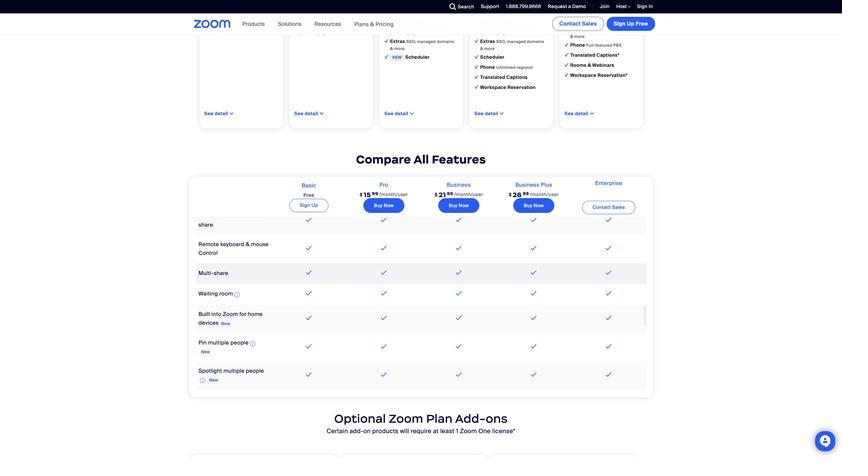 Task type: describe. For each thing, give the bounding box(es) containing it.
demo
[[572, 3, 586, 9]]

buy now for 26
[[524, 203, 544, 209]]

phone for phone unlimited regional
[[480, 64, 495, 70]]

& up 'phone unlimited regional' in the right top of the page
[[480, 46, 483, 51]]

5 see from the left
[[565, 111, 574, 117]]

1 vertical spatial contact sales
[[593, 204, 625, 211]]

1 apply) from the left
[[314, 31, 326, 36]]

devices
[[198, 320, 219, 327]]

5 detail from the left
[[575, 111, 588, 117]]

buy now link for 15
[[363, 198, 404, 213]]

solutions
[[278, 21, 301, 28]]

$ 21 99 /month/user
[[435, 191, 483, 199]]

optional zoom plan add-ons certain add-on products will require at least 1 zoom one license*
[[327, 412, 515, 436]]

products
[[372, 428, 398, 436]]

$ for 21
[[435, 192, 438, 198]]

premium for cloud storage 10gb
[[490, 24, 508, 30]]

multi-
[[198, 270, 214, 277]]

waiting
[[198, 290, 218, 297]]

waiting room application
[[198, 290, 241, 299]]

sign up free
[[614, 20, 648, 27]]

apps for cloud storage 5gb
[[413, 17, 425, 23]]

search button
[[444, 0, 476, 13]]

annotation
[[208, 213, 237, 220]]

$26.99 per month per user element
[[509, 188, 559, 202]]

on inside co-annotation on screen share
[[238, 213, 245, 220]]

15
[[364, 191, 371, 199]]

join
[[600, 3, 610, 9]]

business plus
[[515, 181, 552, 188]]

workspace reservation*
[[570, 72, 628, 78]]

see detail button for essential apps free premium apps for 1 year (terms apply)
[[294, 111, 318, 117]]

sign in
[[637, 3, 653, 9]]

built into zoom for home devices
[[198, 311, 263, 327]]

optional
[[334, 412, 386, 427]]

pbx
[[613, 43, 622, 48]]

spotlight multiple people image
[[200, 377, 205, 385]]

1.888.799.9666
[[506, 3, 541, 9]]

buy for 26
[[524, 203, 532, 209]]

enterprise
[[595, 180, 622, 187]]

premium for cloud storage 5gb
[[400, 24, 418, 30]]

10gb
[[515, 8, 526, 13]]

compare all features
[[356, 152, 486, 167]]

5 see detail from the left
[[565, 111, 588, 117]]

1 horizontal spatial sso,
[[496, 39, 506, 44]]

phone for phone full-featured pbx
[[570, 42, 585, 48]]

basic
[[302, 182, 316, 189]]

include image
[[474, 18, 478, 22]]

certain
[[327, 428, 348, 436]]

see detail for cloud storage 5gb
[[384, 111, 408, 117]]

apply) for cloud storage 5gb
[[404, 31, 416, 36]]

& inside product information "navigation"
[[370, 21, 374, 28]]

$ for 15
[[360, 192, 363, 198]]

keyboard
[[220, 241, 244, 248]]

& inside the remote keyboard & mouse control
[[246, 241, 250, 248]]

spotlight
[[198, 368, 222, 375]]

now for 15
[[384, 203, 394, 209]]

one
[[478, 428, 491, 436]]

pin multiple people application
[[198, 339, 257, 356]]

99 for 21
[[447, 191, 453, 197]]

2 cloud storage 5gb from the left
[[390, 7, 434, 13]]

reservation*
[[598, 72, 628, 78]]

new scheduler
[[392, 54, 430, 60]]

managed for scheduler
[[417, 39, 436, 44]]

1 detail from the left
[[215, 111, 228, 117]]

1 essential from the left
[[300, 17, 322, 23]]

1 year from the left
[[349, 24, 358, 30]]

buy now link for 21
[[438, 198, 479, 213]]

zoom inside built into zoom for home devices
[[223, 311, 238, 318]]

detail for essential apps free premium apps for 1 year (terms apply)
[[305, 111, 318, 117]]

sign up link
[[289, 199, 328, 212]]

see for cloud storage 5gb
[[384, 111, 394, 117]]

screen
[[246, 213, 264, 220]]

1 inside optional zoom plan add-ons certain add-on products will require at least 1 zoom one license*
[[456, 428, 458, 436]]

zoom logo image
[[194, 20, 231, 28]]

mouse
[[251, 241, 269, 248]]

workspace for rooms
[[570, 72, 596, 78]]

translated captions
[[480, 74, 528, 80]]

products button
[[242, 13, 268, 35]]

essential apps free premium apps for 1 year (terms apply) for cloud storage 5gb
[[390, 17, 448, 36]]

1 5gb from the left
[[335, 8, 344, 13]]

remote
[[198, 241, 219, 248]]

spotlight multiple people
[[198, 368, 264, 375]]

plans
[[354, 21, 369, 28]]

domains for scheduler
[[437, 39, 454, 44]]

plans & pricing
[[354, 21, 394, 28]]

add-
[[350, 428, 363, 436]]

extras for new
[[390, 38, 406, 44]]

least
[[440, 428, 454, 436]]

room
[[219, 290, 233, 297]]

new
[[392, 55, 402, 60]]

buy now link for 26
[[513, 198, 554, 213]]

on inside optional zoom plan add-ons certain add-on products will require at least 1 zoom one license*
[[363, 428, 371, 436]]

sign for sign up free
[[614, 20, 626, 27]]

contact sales inside meetings navigation
[[559, 20, 597, 27]]

sign up
[[300, 202, 318, 208]]

full-
[[586, 43, 595, 48]]

buy for 21
[[449, 203, 457, 209]]

sign for sign up
[[300, 202, 310, 208]]

cloud storage 10gb
[[480, 7, 526, 13]]

$ 15 99 /month/user
[[360, 191, 408, 199]]

21
[[439, 191, 446, 199]]

license*
[[492, 428, 515, 436]]

1 horizontal spatial extras
[[480, 38, 496, 44]]

domains for full-
[[617, 27, 634, 32]]

2 include image from the left
[[384, 18, 388, 22]]

free for 1st include icon
[[300, 24, 309, 30]]

pro
[[379, 181, 388, 188]]

26
[[513, 191, 522, 199]]

pin
[[198, 339, 207, 346]]

phone unlimited regional
[[480, 64, 533, 70]]

ons
[[486, 412, 508, 427]]

1 horizontal spatial sso, managed domains & more
[[480, 39, 544, 51]]

request a demo
[[548, 3, 586, 9]]

1 horizontal spatial share
[[214, 270, 228, 277]]

2 5gb from the left
[[425, 8, 434, 13]]

1 see detail from the left
[[204, 111, 228, 117]]

for inside built into zoom for home devices
[[239, 311, 246, 318]]

co-annotation on screen share
[[198, 213, 264, 228]]

solutions button
[[278, 13, 304, 35]]

spotlight multiple people application
[[198, 368, 264, 385]]

1 scheduler from the left
[[405, 54, 430, 60]]

1 see from the left
[[204, 111, 213, 117]]

see detail for essential apps free premium apps for 1 year (terms apply)
[[294, 111, 318, 117]]

plus
[[541, 181, 552, 188]]

waiting room
[[198, 290, 233, 297]]

reservation
[[507, 84, 536, 90]]

search
[[458, 4, 474, 10]]

captions*
[[596, 52, 620, 58]]

people for spotlight multiple people
[[246, 368, 264, 375]]

1 apps from the left
[[323, 17, 335, 23]]

more for phone
[[574, 34, 585, 39]]

in
[[649, 3, 653, 9]]

2 vertical spatial zoom
[[460, 428, 477, 436]]

business for business
[[447, 181, 471, 188]]

pricing
[[375, 21, 394, 28]]

1 vertical spatial contact
[[593, 204, 611, 211]]

control
[[198, 250, 218, 257]]

(terms for cloud storage 10gb
[[480, 31, 493, 36]]

/month/user for 21
[[454, 191, 483, 198]]

add-
[[455, 412, 486, 427]]

remote keyboard & mouse control
[[198, 241, 269, 257]]

all
[[413, 152, 429, 167]]

workspace reservation
[[480, 84, 536, 90]]

$ for 26
[[509, 192, 512, 198]]

compare
[[356, 152, 411, 167]]



Task type: vqa. For each thing, say whether or not it's contained in the screenshot.
15 at the top left
yes



Task type: locate. For each thing, give the bounding box(es) containing it.
3 apps from the left
[[503, 17, 515, 23]]

into
[[212, 311, 221, 318]]

0 vertical spatial phone
[[570, 42, 585, 48]]

99 inside $ 26 99 /month/user
[[523, 191, 529, 197]]

1 horizontal spatial up
[[627, 20, 634, 27]]

0 horizontal spatial on
[[238, 213, 245, 220]]

4 see from the left
[[474, 111, 484, 117]]

1 see detail button from the left
[[204, 111, 228, 117]]

3 buy now link from the left
[[513, 198, 554, 213]]

& up new
[[390, 46, 393, 51]]

now for 26
[[534, 203, 544, 209]]

buy now down $26.99 per month per user element at the top of page
[[524, 203, 544, 209]]

a
[[568, 3, 571, 9]]

$
[[360, 192, 363, 198], [435, 192, 438, 198], [509, 192, 512, 198]]

free down support at the top right of page
[[480, 24, 489, 30]]

free for 2nd include icon from the left
[[390, 24, 399, 30]]

business
[[447, 181, 471, 188], [515, 181, 539, 188]]

co-
[[198, 213, 208, 220]]

1 vertical spatial workspace
[[480, 84, 506, 90]]

apply) for cloud storage 10gb
[[494, 31, 506, 36]]

translated for translated captions*
[[570, 52, 595, 58]]

captions
[[506, 74, 528, 80]]

1 (terms from the left
[[300, 31, 313, 36]]

0 horizontal spatial up
[[311, 202, 318, 208]]

1 essential apps free premium apps for 1 year (terms apply) from the left
[[300, 17, 358, 36]]

banner containing contact sales
[[186, 13, 656, 35]]

more up phone full-featured pbx
[[574, 34, 585, 39]]

phone up "translated captions"
[[480, 64, 495, 70]]

1 horizontal spatial premium
[[400, 24, 418, 30]]

sign left in
[[637, 3, 647, 9]]

2 apply) from the left
[[404, 31, 416, 36]]

99 inside $ 15 99 /month/user
[[372, 191, 378, 197]]

/month/user inside $ 15 99 /month/user
[[379, 191, 408, 198]]

2 year from the left
[[439, 24, 448, 30]]

multi-share
[[198, 270, 228, 277]]

cloud down scheduler*
[[570, 16, 584, 22]]

rooms & webinars
[[570, 62, 614, 68]]

1 99 from the left
[[372, 191, 378, 197]]

1 horizontal spatial essential
[[390, 17, 412, 23]]

host
[[616, 3, 628, 9]]

extras up the full-
[[570, 26, 586, 32]]

free inside sign up free button
[[636, 20, 648, 27]]

& up phone full-featured pbx
[[570, 34, 573, 39]]

0 horizontal spatial premium
[[310, 24, 328, 30]]

4 see detail button from the left
[[474, 111, 498, 117]]

1 buy now from the left
[[374, 203, 394, 209]]

on left screen
[[238, 213, 245, 220]]

& right 'rooms' in the top right of the page
[[588, 62, 591, 68]]

2 99 from the left
[[447, 191, 453, 197]]

2 (terms from the left
[[390, 31, 403, 36]]

1 buy from the left
[[374, 203, 382, 209]]

1 vertical spatial zoom
[[389, 412, 423, 427]]

see detail button for cloud storage 5gb
[[384, 111, 408, 117]]

share inside co-annotation on screen share
[[198, 221, 213, 228]]

year down 1.888.799.9666
[[529, 24, 538, 30]]

pin multiple people
[[198, 339, 249, 346]]

1 vertical spatial people
[[246, 368, 264, 375]]

99 right 26
[[523, 191, 529, 197]]

2 horizontal spatial buy
[[524, 203, 532, 209]]

/month/user inside $ 26 99 /month/user
[[530, 191, 559, 198]]

2 horizontal spatial essential apps free premium apps for 1 year (terms apply)
[[480, 17, 538, 36]]

0 vertical spatial people
[[231, 339, 249, 346]]

built
[[198, 311, 210, 318]]

unlimited down host
[[605, 17, 624, 22]]

2 horizontal spatial $
[[509, 192, 512, 198]]

5gb left search 'button'
[[425, 8, 434, 13]]

3 buy now from the left
[[524, 203, 544, 209]]

/month/user
[[379, 191, 408, 198], [454, 191, 483, 198], [530, 191, 559, 198]]

0 horizontal spatial essential apps free premium apps for 1 year (terms apply)
[[300, 17, 358, 36]]

2 horizontal spatial (terms
[[480, 31, 493, 36]]

scheduler
[[405, 54, 430, 60], [480, 54, 504, 60]]

1 horizontal spatial contact
[[593, 204, 611, 211]]

unlimited inside 'phone unlimited regional'
[[496, 65, 516, 70]]

scheduler*
[[570, 6, 596, 12]]

include image
[[294, 18, 298, 22], [384, 18, 388, 22]]

free inside basic free
[[303, 192, 314, 198]]

3 essential apps free premium apps for 1 year (terms apply) from the left
[[480, 17, 538, 36]]

$15.99 per month per user element
[[360, 188, 408, 202]]

3 $ from the left
[[509, 192, 512, 198]]

buy
[[374, 203, 382, 209], [449, 203, 457, 209], [524, 203, 532, 209]]

/month/user for 15
[[379, 191, 408, 198]]

domains
[[617, 27, 634, 32], [437, 39, 454, 44], [527, 39, 544, 44]]

2 detail from the left
[[305, 111, 318, 117]]

$ inside $ 21 99 /month/user
[[435, 192, 438, 198]]

multiple for spotlight
[[223, 368, 244, 375]]

business for business plus
[[515, 181, 539, 188]]

extras for phone
[[570, 26, 586, 32]]

resources
[[314, 21, 341, 28]]

5 see detail button from the left
[[565, 111, 588, 117]]

3 /month/user from the left
[[530, 191, 559, 198]]

multiple
[[208, 339, 229, 346], [223, 368, 244, 375]]

free down "basic"
[[303, 192, 314, 198]]

1 premium from the left
[[310, 24, 328, 30]]

$ left 21
[[435, 192, 438, 198]]

1 vertical spatial sign
[[614, 20, 626, 27]]

buy now for 21
[[449, 203, 469, 209]]

1 horizontal spatial essential apps free premium apps for 1 year (terms apply)
[[390, 17, 448, 36]]

0 horizontal spatial extras
[[390, 38, 406, 44]]

99 right 15
[[372, 191, 378, 197]]

translated down 'phone unlimited regional' in the right top of the page
[[480, 74, 505, 80]]

year for cloud storage 5gb
[[439, 24, 448, 30]]

0 horizontal spatial business
[[447, 181, 471, 188]]

managed
[[597, 27, 616, 32], [417, 39, 436, 44], [507, 39, 526, 44]]

contact sales link down the enterprise
[[582, 201, 635, 215]]

free
[[636, 20, 648, 27], [300, 24, 309, 30], [390, 24, 399, 30], [480, 24, 489, 30], [303, 192, 314, 198]]

1 include image from the left
[[294, 18, 298, 22]]

sso, for scheduler
[[406, 39, 416, 44]]

features
[[432, 152, 486, 167]]

include image right plans
[[384, 18, 388, 22]]

managed down cloud storage unlimited
[[597, 27, 616, 32]]

unlimited inside cloud storage unlimited
[[605, 17, 624, 22]]

0 horizontal spatial include image
[[294, 18, 298, 22]]

3 premium from the left
[[490, 24, 508, 30]]

2 $ from the left
[[435, 192, 438, 198]]

1 horizontal spatial managed
[[507, 39, 526, 44]]

apps left plans
[[329, 24, 339, 30]]

zoom up will
[[389, 412, 423, 427]]

2 see detail from the left
[[294, 111, 318, 117]]

1 horizontal spatial 5gb
[[425, 8, 434, 13]]

included image
[[604, 216, 613, 224], [379, 244, 388, 252], [454, 244, 463, 252], [604, 244, 613, 252], [304, 269, 313, 277], [379, 269, 388, 277], [454, 269, 463, 277], [304, 290, 313, 298], [454, 290, 463, 298], [304, 314, 313, 322], [379, 314, 388, 322], [529, 314, 538, 322], [604, 314, 613, 322], [304, 343, 313, 351], [379, 343, 388, 351], [604, 343, 613, 351], [304, 371, 313, 379], [379, 371, 388, 379], [454, 371, 463, 379]]

1 $ from the left
[[360, 192, 363, 198]]

buy down $26.99 per month per user element at the top of page
[[524, 203, 532, 209]]

managed up regional
[[507, 39, 526, 44]]

2 scheduler from the left
[[480, 54, 504, 60]]

contact down the enterprise
[[593, 204, 611, 211]]

1 horizontal spatial include image
[[384, 18, 388, 22]]

0 horizontal spatial workspace
[[480, 84, 506, 90]]

1 vertical spatial on
[[363, 428, 371, 436]]

see detail button for cloud storage 10gb
[[474, 111, 498, 117]]

cloud right search
[[480, 7, 494, 13]]

2 horizontal spatial zoom
[[460, 428, 477, 436]]

unlimited
[[605, 17, 624, 22], [496, 65, 516, 70]]

storage
[[315, 7, 334, 13], [405, 7, 424, 13], [495, 7, 514, 13], [585, 16, 604, 22]]

zoom right into
[[223, 311, 238, 318]]

scheduler right new
[[405, 54, 430, 60]]

contact inside meetings navigation
[[559, 20, 581, 27]]

0 horizontal spatial scheduler
[[405, 54, 430, 60]]

$ inside $ 26 99 /month/user
[[509, 192, 512, 198]]

99 for 26
[[523, 191, 529, 197]]

more up 'phone unlimited regional' in the right top of the page
[[484, 46, 495, 51]]

1 horizontal spatial unlimited
[[605, 17, 624, 22]]

share up room
[[214, 270, 228, 277]]

people for pin multiple people
[[231, 339, 249, 346]]

sso, managed domains & more up featured in the top right of the page
[[570, 27, 634, 39]]

on down optional
[[363, 428, 371, 436]]

$ inside $ 15 99 /month/user
[[360, 192, 363, 198]]

3 see detail button from the left
[[384, 111, 408, 117]]

2 horizontal spatial sso, managed domains & more
[[570, 27, 634, 39]]

ok image
[[384, 39, 388, 43], [474, 39, 478, 43], [565, 43, 568, 47], [565, 53, 568, 57], [384, 55, 388, 59], [474, 55, 478, 59], [565, 73, 568, 77], [474, 85, 478, 89]]

see
[[204, 111, 213, 117], [294, 111, 304, 117], [384, 111, 394, 117], [474, 111, 484, 117], [565, 111, 574, 117]]

1 /month/user from the left
[[379, 191, 408, 198]]

sso, for full-
[[586, 27, 596, 32]]

3 now from the left
[[534, 203, 544, 209]]

2 horizontal spatial /month/user
[[530, 191, 559, 198]]

$ left 26
[[509, 192, 512, 198]]

0 horizontal spatial domains
[[437, 39, 454, 44]]

now down $ 21 99 /month/user
[[459, 203, 469, 209]]

sign for sign in
[[637, 3, 647, 9]]

1 vertical spatial unlimited
[[496, 65, 516, 70]]

1 horizontal spatial apply)
[[404, 31, 416, 36]]

0 vertical spatial up
[[627, 20, 634, 27]]

see detail button
[[204, 111, 228, 117], [294, 111, 318, 117], [384, 111, 408, 117], [474, 111, 498, 117], [565, 111, 588, 117]]

2 horizontal spatial domains
[[617, 27, 634, 32]]

2 horizontal spatial premium
[[490, 24, 508, 30]]

0 horizontal spatial apply)
[[314, 31, 326, 36]]

3 apply) from the left
[[494, 31, 506, 36]]

2 buy now link from the left
[[438, 198, 479, 213]]

1 horizontal spatial buy now
[[449, 203, 469, 209]]

waiting room image
[[234, 291, 240, 299]]

up inside button
[[627, 20, 634, 27]]

now down $26.99 per month per user element at the top of page
[[534, 203, 544, 209]]

buy now
[[374, 203, 394, 209], [449, 203, 469, 209], [524, 203, 544, 209]]

2 horizontal spatial more
[[574, 34, 585, 39]]

1 vertical spatial multiple
[[223, 368, 244, 375]]

2 premium from the left
[[400, 24, 418, 30]]

2 essential from the left
[[390, 17, 412, 23]]

2 horizontal spatial sso,
[[586, 27, 596, 32]]

contact sales link down scheduler*
[[552, 17, 604, 31]]

require
[[411, 428, 431, 436]]

request a demo link
[[543, 0, 588, 13], [548, 3, 586, 9]]

support link up include image
[[476, 0, 501, 13]]

buy down $ 21 99 /month/user
[[449, 203, 457, 209]]

$ 26 99 /month/user
[[509, 191, 559, 199]]

apps for cloud storage 10gb
[[503, 17, 515, 23]]

0 vertical spatial contact sales
[[559, 20, 597, 27]]

1 apps from the left
[[329, 24, 339, 30]]

3 apps from the left
[[509, 24, 519, 30]]

0 horizontal spatial buy now link
[[363, 198, 404, 213]]

up for sign up
[[311, 202, 318, 208]]

include image left the resources
[[294, 18, 298, 22]]

0 vertical spatial sign
[[637, 3, 647, 9]]

multiple right pin
[[208, 339, 229, 346]]

essential apps free premium apps for 1 year (terms apply) for cloud storage 10gb
[[480, 17, 538, 36]]

sales down the enterprise
[[612, 204, 625, 211]]

sales inside meetings navigation
[[582, 20, 597, 27]]

now down the $15.99 per month per user element
[[384, 203, 394, 209]]

phone left the full-
[[570, 42, 585, 48]]

2 see detail button from the left
[[294, 111, 318, 117]]

2 horizontal spatial buy now
[[524, 203, 544, 209]]

detail for cloud storage 5gb
[[395, 111, 408, 117]]

more
[[574, 34, 585, 39], [394, 46, 404, 51], [484, 46, 495, 51]]

sales
[[582, 20, 597, 27], [612, 204, 625, 211]]

sso, up "new scheduler"
[[406, 39, 416, 44]]

2 horizontal spatial managed
[[597, 27, 616, 32]]

2 horizontal spatial buy now link
[[513, 198, 554, 213]]

2 horizontal spatial apps
[[503, 17, 515, 23]]

99
[[372, 191, 378, 197], [447, 191, 453, 197], [523, 191, 529, 197]]

1 cloud storage 5gb from the left
[[300, 7, 344, 13]]

99 inside $ 21 99 /month/user
[[447, 191, 453, 197]]

3 buy from the left
[[524, 203, 532, 209]]

more for new
[[394, 46, 404, 51]]

at
[[433, 428, 439, 436]]

(terms down pricing
[[390, 31, 403, 36]]

1 horizontal spatial business
[[515, 181, 539, 188]]

multiple inside application
[[223, 368, 244, 375]]

see for cloud storage 10gb
[[474, 111, 484, 117]]

sso, managed domains & more up "new scheduler"
[[390, 39, 454, 51]]

1 horizontal spatial apps
[[413, 17, 425, 23]]

3 detail from the left
[[395, 111, 408, 117]]

free for include image
[[480, 24, 489, 30]]

sign inside button
[[614, 20, 626, 27]]

extras up 'phone unlimited regional' in the right top of the page
[[480, 38, 496, 44]]

0 horizontal spatial buy
[[374, 203, 382, 209]]

1 vertical spatial contact sales link
[[582, 201, 635, 215]]

unlimited up "translated captions"
[[496, 65, 516, 70]]

(terms
[[300, 31, 313, 36], [390, 31, 403, 36], [480, 31, 493, 36]]

buy down the $15.99 per month per user element
[[374, 203, 382, 209]]

& right plans
[[370, 21, 374, 28]]

/month/user right 21
[[454, 191, 483, 198]]

0 vertical spatial workspace
[[570, 72, 596, 78]]

premium down cloud storage 10gb
[[490, 24, 508, 30]]

apps for cloud storage 10gb
[[509, 24, 519, 30]]

resources button
[[314, 13, 344, 35]]

premium right solutions dropdown button
[[310, 24, 328, 30]]

2 horizontal spatial apps
[[509, 24, 519, 30]]

2 business from the left
[[515, 181, 539, 188]]

0 horizontal spatial translated
[[480, 74, 505, 80]]

1 horizontal spatial buy now link
[[438, 198, 479, 213]]

0 horizontal spatial 99
[[372, 191, 378, 197]]

3 year from the left
[[529, 24, 538, 30]]

apps up "new scheduler"
[[419, 24, 429, 30]]

managed up "new scheduler"
[[417, 39, 436, 44]]

3 (terms from the left
[[480, 31, 493, 36]]

buy for 15
[[374, 203, 382, 209]]

pin multiple people image
[[250, 340, 255, 348]]

translated captions*
[[570, 52, 620, 58]]

0 horizontal spatial apps
[[323, 17, 335, 23]]

1 buy now link from the left
[[363, 198, 404, 213]]

will
[[400, 428, 409, 436]]

basic free
[[302, 182, 316, 198]]

(terms for cloud storage 5gb
[[390, 31, 403, 36]]

people left pin multiple people image
[[231, 339, 249, 346]]

share
[[198, 221, 213, 228], [214, 270, 228, 277]]

0 horizontal spatial cloud storage 5gb
[[300, 7, 344, 13]]

99 right 21
[[447, 191, 453, 197]]

translated up 'rooms' in the top right of the page
[[570, 52, 595, 58]]

business up $ 21 99 /month/user
[[447, 181, 471, 188]]

up down basic free
[[311, 202, 318, 208]]

free down sign in
[[636, 20, 648, 27]]

0 horizontal spatial unlimited
[[496, 65, 516, 70]]

1.888.799.9666 button
[[501, 0, 543, 13], [506, 3, 541, 9]]

apps for cloud storage 5gb
[[419, 24, 429, 30]]

4 see detail from the left
[[474, 111, 498, 117]]

2 buy from the left
[[449, 203, 457, 209]]

cloud storage 5gb
[[300, 7, 344, 13], [390, 7, 434, 13]]

contact sales link inside meetings navigation
[[552, 17, 604, 31]]

1 horizontal spatial now
[[459, 203, 469, 209]]

2 /month/user from the left
[[454, 191, 483, 198]]

1 horizontal spatial phone
[[570, 42, 585, 48]]

2 horizontal spatial sign
[[637, 3, 647, 9]]

see detail for cloud storage 10gb
[[474, 111, 498, 117]]

up
[[627, 20, 634, 27], [311, 202, 318, 208]]

featured
[[595, 43, 612, 48]]

workspace down "translated captions"
[[480, 84, 506, 90]]

3 see from the left
[[384, 111, 394, 117]]

workspace for translated
[[480, 84, 506, 90]]

1 horizontal spatial zoom
[[389, 412, 423, 427]]

managed for full-
[[597, 27, 616, 32]]

plan
[[426, 412, 453, 427]]

sign down host
[[614, 20, 626, 27]]

0 horizontal spatial $
[[360, 192, 363, 198]]

0 horizontal spatial sign
[[300, 202, 310, 208]]

apply) down the resources
[[314, 31, 326, 36]]

application
[[196, 177, 646, 390]]

support link right search
[[481, 3, 499, 9]]

sso, up 'phone unlimited regional' in the right top of the page
[[496, 39, 506, 44]]

1 now from the left
[[384, 203, 394, 209]]

cloud up pricing
[[390, 7, 404, 13]]

now for 21
[[459, 203, 469, 209]]

included image
[[304, 216, 313, 224], [379, 216, 388, 224], [454, 216, 463, 224], [529, 216, 538, 224], [304, 244, 313, 252], [529, 244, 538, 252], [529, 269, 538, 277], [604, 269, 613, 277], [379, 290, 388, 298], [529, 290, 538, 298], [604, 290, 613, 298], [454, 314, 463, 322], [454, 343, 463, 351], [529, 343, 538, 351], [529, 371, 538, 379], [604, 371, 613, 379]]

sso,
[[586, 27, 596, 32], [406, 39, 416, 44], [496, 39, 506, 44]]

3 99 from the left
[[523, 191, 529, 197]]

cloud
[[300, 7, 314, 13], [390, 7, 404, 13], [480, 7, 494, 13], [570, 16, 584, 22]]

contact sales
[[559, 20, 597, 27], [593, 204, 625, 211]]

99 for 15
[[372, 191, 378, 197]]

0 vertical spatial on
[[238, 213, 245, 220]]

products
[[242, 21, 265, 28]]

contact sales down scheduler*
[[559, 20, 597, 27]]

cloud up product information "navigation" at top
[[300, 7, 314, 13]]

sign in link
[[632, 0, 656, 13], [637, 3, 653, 9]]

buy now down the $15.99 per month per user element
[[374, 203, 394, 209]]

2 now from the left
[[459, 203, 469, 209]]

product information navigation
[[237, 13, 399, 35]]

essential for cloud storage 10gb
[[480, 17, 502, 23]]

translated for translated captions
[[480, 74, 505, 80]]

apps down the 10gb
[[509, 24, 519, 30]]

up inside application
[[311, 202, 318, 208]]

cloud storage 5gb up product information "navigation" at top
[[300, 7, 344, 13]]

1 vertical spatial sales
[[612, 204, 625, 211]]

cloud storage unlimited
[[570, 16, 624, 22]]

0 vertical spatial multiple
[[208, 339, 229, 346]]

2 buy now from the left
[[449, 203, 469, 209]]

phone
[[570, 42, 585, 48], [480, 64, 495, 70]]

host button
[[616, 3, 630, 10]]

0 horizontal spatial phone
[[480, 64, 495, 70]]

$21.99 per month per user element
[[435, 188, 483, 202]]

free left the resources
[[300, 24, 309, 30]]

buy now for 15
[[374, 203, 394, 209]]

phone full-featured pbx
[[570, 42, 622, 48]]

/month/user inside $ 21 99 /month/user
[[454, 191, 483, 198]]

workspace down 'rooms' in the top right of the page
[[570, 72, 596, 78]]

detail for cloud storage 10gb
[[485, 111, 498, 117]]

1 horizontal spatial sign
[[614, 20, 626, 27]]

up for sign up free
[[627, 20, 634, 27]]

ok image
[[565, 7, 568, 11], [294, 8, 298, 12], [384, 8, 388, 12], [474, 8, 478, 12], [565, 17, 568, 21], [565, 27, 568, 31], [565, 63, 568, 67], [474, 65, 478, 69], [474, 75, 478, 79]]

2 horizontal spatial essential
[[480, 17, 502, 23]]

plans & pricing link
[[354, 21, 394, 28], [354, 21, 394, 28]]

premium right pricing
[[400, 24, 418, 30]]

1 vertical spatial translated
[[480, 74, 505, 80]]

2 essential apps free premium apps for 1 year (terms apply) from the left
[[390, 17, 448, 36]]

4 detail from the left
[[485, 111, 498, 117]]

/month/user down pro
[[379, 191, 408, 198]]

1 horizontal spatial apps
[[419, 24, 429, 30]]

sales down scheduler*
[[582, 20, 597, 27]]

2 horizontal spatial 99
[[523, 191, 529, 197]]

0 horizontal spatial (terms
[[300, 31, 313, 36]]

people inside application
[[246, 368, 264, 375]]

extras up new
[[390, 38, 406, 44]]

0 vertical spatial translated
[[570, 52, 595, 58]]

1 horizontal spatial domains
[[527, 39, 544, 44]]

2 see from the left
[[294, 111, 304, 117]]

sso, down cloud storage unlimited
[[586, 27, 596, 32]]

meetings navigation
[[551, 13, 656, 32]]

home
[[248, 311, 263, 318]]

2 apps from the left
[[413, 17, 425, 23]]

support
[[481, 3, 499, 9]]

workspace
[[570, 72, 596, 78], [480, 84, 506, 90]]

0 horizontal spatial 5gb
[[335, 8, 344, 13]]

1 horizontal spatial more
[[484, 46, 495, 51]]

people down pin multiple people image
[[246, 368, 264, 375]]

1 horizontal spatial cloud storage 5gb
[[390, 7, 434, 13]]

2 horizontal spatial extras
[[570, 26, 586, 32]]

(terms down support at the top right of page
[[480, 31, 493, 36]]

buy now down $ 21 99 /month/user
[[449, 203, 469, 209]]

zoom down the add-
[[460, 428, 477, 436]]

5gb up the resources dropdown button
[[335, 8, 344, 13]]

year for cloud storage 10gb
[[529, 24, 538, 30]]

people inside application
[[231, 339, 249, 346]]

multiple inside application
[[208, 339, 229, 346]]

0 vertical spatial sales
[[582, 20, 597, 27]]

see for essential apps free premium apps for 1 year (terms apply)
[[294, 111, 304, 117]]

apply) up "new scheduler"
[[404, 31, 416, 36]]

3 essential from the left
[[480, 17, 502, 23]]

scheduler up 'phone unlimited regional' in the right top of the page
[[480, 54, 504, 60]]

1 horizontal spatial workspace
[[570, 72, 596, 78]]

$ left 15
[[360, 192, 363, 198]]

1 horizontal spatial /month/user
[[454, 191, 483, 198]]

0 horizontal spatial sso, managed domains & more
[[390, 39, 454, 51]]

banner
[[186, 13, 656, 35]]

regional
[[517, 65, 533, 70]]

/month/user for 26
[[530, 191, 559, 198]]

/month/user down plus
[[530, 191, 559, 198]]

year down search 'button'
[[439, 24, 448, 30]]

essential apps free premium apps for 1 year (terms apply)
[[300, 17, 358, 36], [390, 17, 448, 36], [480, 17, 538, 36]]

3 see detail from the left
[[384, 111, 408, 117]]

& left 'mouse'
[[246, 241, 250, 248]]

sso, managed domains & more for scheduler
[[390, 39, 454, 51]]

multiple for pin
[[208, 339, 229, 346]]

contact down a
[[559, 20, 581, 27]]

1 horizontal spatial sales
[[612, 204, 625, 211]]

sign up free button
[[607, 17, 655, 31]]

2 vertical spatial sign
[[300, 202, 310, 208]]

free up new
[[390, 24, 399, 30]]

2 horizontal spatial year
[[529, 24, 538, 30]]

1 business from the left
[[447, 181, 471, 188]]

sales inside application
[[612, 204, 625, 211]]

share down co-
[[198, 221, 213, 228]]

1 horizontal spatial buy
[[449, 203, 457, 209]]

1 horizontal spatial 99
[[447, 191, 453, 197]]

webinars
[[592, 62, 614, 68]]

1 vertical spatial up
[[311, 202, 318, 208]]

2 apps from the left
[[419, 24, 429, 30]]

multiple right spotlight
[[223, 368, 244, 375]]

up down host dropdown button
[[627, 20, 634, 27]]

sign down basic free
[[300, 202, 310, 208]]

essential for cloud storage 5gb
[[390, 17, 412, 23]]

apps
[[329, 24, 339, 30], [419, 24, 429, 30], [509, 24, 519, 30]]

sso, managed domains & more for full-
[[570, 27, 634, 39]]

request
[[548, 3, 567, 9]]

contact sales link
[[552, 17, 604, 31], [582, 201, 635, 215]]

0 horizontal spatial now
[[384, 203, 394, 209]]

1 horizontal spatial translated
[[570, 52, 595, 58]]

application containing 15
[[196, 177, 646, 390]]

contact sales down the enterprise
[[593, 204, 625, 211]]



